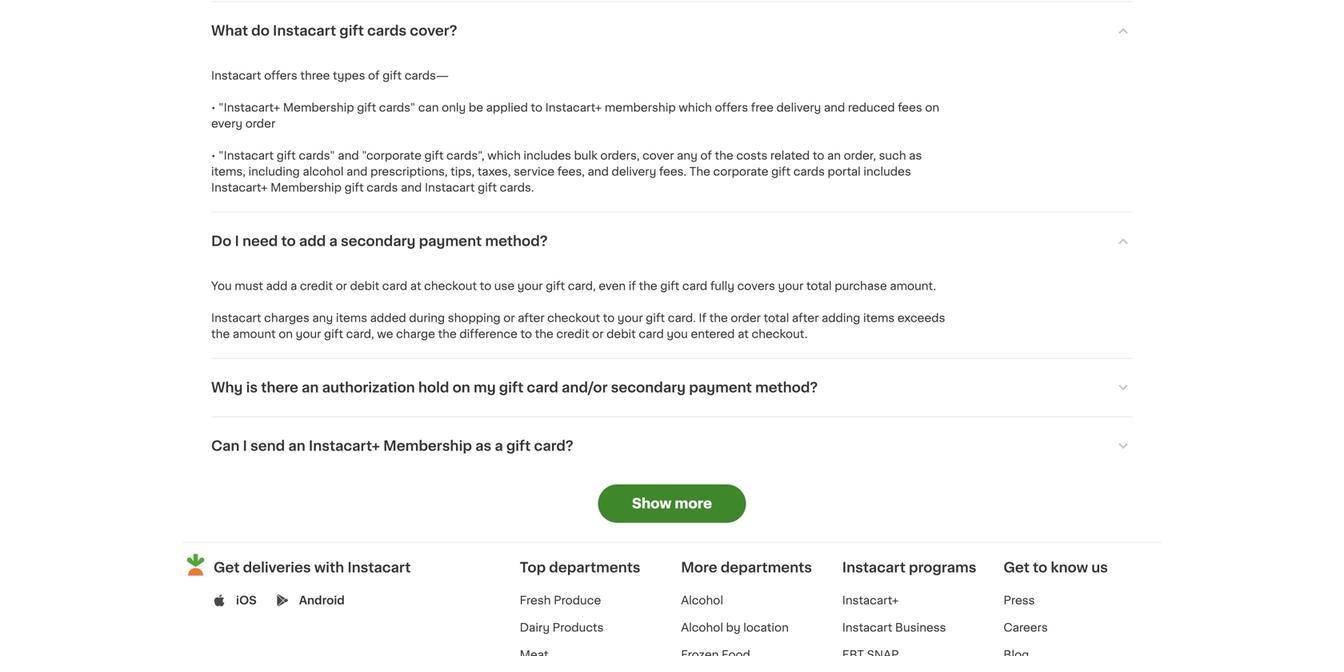Task type: locate. For each thing, give the bounding box(es) containing it.
0 vertical spatial total
[[806, 280, 832, 291]]

instacart+ up bulk on the top
[[545, 102, 602, 113]]

1 horizontal spatial secondary
[[611, 381, 686, 394]]

can i send an instacart+ membership as a gift card? button
[[211, 417, 1133, 475]]

1 horizontal spatial items
[[863, 312, 895, 323]]

0 vertical spatial checkout
[[424, 280, 477, 291]]

bulk
[[574, 150, 598, 161]]

related
[[770, 150, 810, 161]]

add inside dropdown button
[[299, 234, 326, 248]]

offers left three
[[264, 70, 297, 81]]

credit up "charges"
[[300, 280, 333, 291]]

offers left 'free'
[[715, 102, 748, 113]]

1 horizontal spatial departments
[[721, 561, 812, 574]]

an inside can i send an instacart+ membership as a gift card? dropdown button
[[288, 439, 305, 453]]

add right need
[[299, 234, 326, 248]]

method?
[[485, 234, 548, 248], [755, 381, 818, 394]]

0 vertical spatial cards
[[367, 24, 407, 37]]

2 items from the left
[[863, 312, 895, 323]]

checkout
[[424, 280, 477, 291], [547, 312, 600, 323]]

secondary down prescriptions,
[[341, 234, 416, 248]]

gift right use on the left top
[[546, 280, 565, 291]]

do i need to add a secondary payment method? button
[[211, 212, 1133, 270]]

membership down hold
[[383, 439, 472, 453]]

1 departments from the left
[[549, 561, 640, 574]]

as down my
[[475, 439, 491, 453]]

2 vertical spatial an
[[288, 439, 305, 453]]

instacart right the do
[[273, 24, 336, 37]]

fees,
[[557, 166, 585, 177]]

what do instacart gift cards cover? button
[[211, 2, 1133, 59]]

1 items from the left
[[336, 312, 367, 323]]

after up the checkout.
[[792, 312, 819, 323]]

0 vertical spatial add
[[299, 234, 326, 248]]

1 vertical spatial as
[[475, 439, 491, 453]]

the right if
[[639, 280, 657, 291]]

0 horizontal spatial credit
[[300, 280, 333, 291]]

gift left we
[[324, 328, 343, 339]]

1 vertical spatial delivery
[[612, 166, 656, 177]]

1 alcohol from the top
[[681, 595, 723, 606]]

get to know us
[[1004, 561, 1108, 574]]

or up difference
[[503, 312, 515, 323]]

an right there
[[302, 381, 319, 394]]

order down '"instacart+'
[[245, 118, 275, 129]]

2 vertical spatial or
[[592, 328, 604, 339]]

on left my
[[452, 381, 470, 394]]

more departments
[[681, 561, 812, 574]]

0 horizontal spatial checkout
[[424, 280, 477, 291]]

the right difference
[[535, 328, 554, 339]]

secondary down you
[[611, 381, 686, 394]]

1 horizontal spatial total
[[806, 280, 832, 291]]

method? up use on the left top
[[485, 234, 548, 248]]

debit
[[350, 280, 379, 291], [606, 328, 636, 339]]

0 vertical spatial secondary
[[341, 234, 416, 248]]

2 horizontal spatial on
[[925, 102, 939, 113]]

0 horizontal spatial a
[[290, 280, 297, 291]]

1 vertical spatial or
[[503, 312, 515, 323]]

and/or
[[562, 381, 608, 394]]

0 horizontal spatial offers
[[264, 70, 297, 81]]

0 horizontal spatial departments
[[549, 561, 640, 574]]

alcohol by location
[[681, 622, 789, 633]]

checkout down even
[[547, 312, 600, 323]]

show
[[632, 497, 671, 510]]

an up portal
[[827, 150, 841, 161]]

hold
[[418, 381, 449, 394]]

card?
[[534, 439, 573, 453]]

0 vertical spatial debit
[[350, 280, 379, 291]]

of up the in the top of the page
[[700, 150, 712, 161]]

to inside do i need to add a secondary payment method? dropdown button
[[281, 234, 296, 248]]

2 vertical spatial cards
[[367, 182, 398, 193]]

1 vertical spatial cards"
[[299, 150, 335, 161]]

0 horizontal spatial after
[[518, 312, 545, 323]]

debit down even
[[606, 328, 636, 339]]

0 vertical spatial any
[[677, 150, 698, 161]]

your right covers
[[778, 280, 803, 291]]

your down if
[[617, 312, 643, 323]]

with
[[314, 561, 344, 574]]

instacart down tips,
[[425, 182, 475, 193]]

alcohol for alcohol 'link'
[[681, 595, 723, 606]]

on inside instacart offers three types of gift cards— • "instacart+ membership gift cards" can only be applied to instacart+ membership which offers free delivery and reduced fees on every order • "instacart gift cards" and "corporate gift cards", which includes bulk orders, cover any of the costs related to an order, such as items, including alcohol and prescriptions, tips, taxes, service fees, and delivery fees. the corporate gift cards portal includes instacart+ membership gift cards and instacart gift cards.
[[925, 102, 939, 113]]

1 vertical spatial cards
[[793, 166, 825, 177]]

1 horizontal spatial method?
[[755, 381, 818, 394]]

authorization
[[322, 381, 415, 394]]

1 horizontal spatial includes
[[864, 166, 911, 177]]

a inside you must add a credit or debit card at checkout to use your gift card, even if the gift card fully covers your total purchase amount. instacart charges any items added during shopping or after checkout to your gift card. if the order total after adding items exceeds the amount on your gift card, we charge the difference to the credit or debit card you entered at checkout.
[[290, 280, 297, 291]]

a
[[329, 234, 337, 248], [290, 280, 297, 291], [495, 439, 503, 453]]

add inside you must add a credit or debit card at checkout to use your gift card, even if the gift card fully covers your total purchase amount. instacart charges any items added during shopping or after checkout to your gift card. if the order total after adding items exceeds the amount on your gift card, we charge the difference to the credit or debit card you entered at checkout.
[[266, 280, 288, 291]]

and left reduced at the top
[[824, 102, 845, 113]]

covers
[[737, 280, 775, 291]]

instacart business link
[[842, 622, 946, 633]]

to right related
[[813, 150, 824, 161]]

tips,
[[451, 166, 475, 177]]

and down bulk on the top
[[588, 166, 609, 177]]

includes down 'such' at the top right of the page
[[864, 166, 911, 177]]

1 vertical spatial add
[[266, 280, 288, 291]]

instacart shopper app logo image
[[182, 551, 209, 578]]

0 vertical spatial cards"
[[379, 102, 415, 113]]

2 vertical spatial a
[[495, 439, 503, 453]]

1 horizontal spatial add
[[299, 234, 326, 248]]

1 horizontal spatial delivery
[[776, 102, 821, 113]]

ios
[[236, 595, 257, 606]]

0 vertical spatial at
[[410, 280, 421, 291]]

and right alcohol
[[346, 166, 368, 177]]

cards down prescriptions,
[[367, 182, 398, 193]]

1 get from the left
[[214, 561, 240, 574]]

adding
[[822, 312, 860, 323]]

instacart up amount at bottom
[[211, 312, 261, 323]]

on inside dropdown button
[[452, 381, 470, 394]]

we
[[377, 328, 393, 339]]

1 horizontal spatial payment
[[689, 381, 752, 394]]

alcohol down more
[[681, 595, 723, 606]]

2 vertical spatial membership
[[383, 439, 472, 453]]

0 horizontal spatial as
[[475, 439, 491, 453]]

total up the checkout.
[[764, 312, 789, 323]]

at up during
[[410, 280, 421, 291]]

alcohol
[[681, 595, 723, 606], [681, 622, 723, 633]]

dairy products
[[520, 622, 604, 633]]

1 horizontal spatial as
[[909, 150, 922, 161]]

order down covers
[[731, 312, 761, 323]]

instacart inside you must add a credit or debit card at checkout to use your gift card, even if the gift card fully covers your total purchase amount. instacart charges any items added during shopping or after checkout to your gift card. if the order total after adding items exceeds the amount on your gift card, we charge the difference to the credit or debit card you entered at checkout.
[[211, 312, 261, 323]]

• up items,
[[211, 150, 216, 161]]

items down the purchase on the top of the page
[[863, 312, 895, 323]]

cards down related
[[793, 166, 825, 177]]

cards",
[[446, 150, 485, 161]]

card, left we
[[346, 328, 374, 339]]

which
[[679, 102, 712, 113], [487, 150, 521, 161]]

includes up service
[[524, 150, 571, 161]]

instacart+ up instacart business link
[[842, 595, 899, 606]]

0 horizontal spatial i
[[235, 234, 239, 248]]

top departments
[[520, 561, 640, 574]]

1 horizontal spatial get
[[1004, 561, 1030, 574]]

careers link
[[1004, 622, 1048, 633]]

1 vertical spatial which
[[487, 150, 521, 161]]

checkout up during
[[424, 280, 477, 291]]

0 vertical spatial includes
[[524, 150, 571, 161]]

card, left even
[[568, 280, 596, 291]]

1 horizontal spatial which
[[679, 102, 712, 113]]

1 vertical spatial credit
[[556, 328, 589, 339]]

1 horizontal spatial order
[[731, 312, 761, 323]]

the right if in the top right of the page
[[709, 312, 728, 323]]

2 get from the left
[[1004, 561, 1030, 574]]

careers
[[1004, 622, 1048, 633]]

us
[[1091, 561, 1108, 574]]

1 vertical spatial i
[[243, 439, 247, 453]]

offers
[[264, 70, 297, 81], [715, 102, 748, 113]]

1 horizontal spatial card,
[[568, 280, 596, 291]]

is
[[246, 381, 258, 394]]

0 horizontal spatial get
[[214, 561, 240, 574]]

1 vertical spatial of
[[700, 150, 712, 161]]

0 horizontal spatial method?
[[485, 234, 548, 248]]

a left the card?
[[495, 439, 503, 453]]

add right must
[[266, 280, 288, 291]]

even
[[599, 280, 626, 291]]

1 after from the left
[[518, 312, 545, 323]]

1 vertical spatial card,
[[346, 328, 374, 339]]

as right 'such' at the top right of the page
[[909, 150, 922, 161]]

1 vertical spatial includes
[[864, 166, 911, 177]]

0 horizontal spatial cards"
[[299, 150, 335, 161]]

0 horizontal spatial add
[[266, 280, 288, 291]]

a up "charges"
[[290, 280, 297, 291]]

card,
[[568, 280, 596, 291], [346, 328, 374, 339]]

1 vertical spatial secondary
[[611, 381, 686, 394]]

delivery down the "orders," at the top
[[612, 166, 656, 177]]

0 horizontal spatial of
[[368, 70, 380, 81]]

1 vertical spatial membership
[[271, 182, 342, 193]]

departments
[[549, 561, 640, 574], [721, 561, 812, 574]]

do i need to add a secondary payment method?
[[211, 234, 548, 248]]

gift
[[339, 24, 364, 37], [382, 70, 402, 81], [357, 102, 376, 113], [277, 150, 296, 161], [424, 150, 444, 161], [771, 166, 791, 177], [344, 182, 364, 193], [478, 182, 497, 193], [546, 280, 565, 291], [660, 280, 679, 291], [646, 312, 665, 323], [324, 328, 343, 339], [499, 381, 523, 394], [506, 439, 531, 453]]

0 horizontal spatial card,
[[346, 328, 374, 339]]

1 vertical spatial offers
[[715, 102, 748, 113]]

0 horizontal spatial order
[[245, 118, 275, 129]]

0 vertical spatial credit
[[300, 280, 333, 291]]

fresh produce
[[520, 595, 601, 606]]

0 vertical spatial order
[[245, 118, 275, 129]]

difference
[[459, 328, 518, 339]]

gift down types
[[357, 102, 376, 113]]

debit up added
[[350, 280, 379, 291]]

0 horizontal spatial on
[[279, 328, 293, 339]]

gift left card. at top
[[646, 312, 665, 323]]

0 vertical spatial which
[[679, 102, 712, 113]]

1 vertical spatial alcohol
[[681, 622, 723, 633]]

any inside you must add a credit or debit card at checkout to use your gift card, even if the gift card fully covers your total purchase amount. instacart charges any items added during shopping or after checkout to your gift card. if the order total after adding items exceeds the amount on your gift card, we charge the difference to the credit or debit card you entered at checkout.
[[312, 312, 333, 323]]

which right membership
[[679, 102, 712, 113]]

instacart+ down the authorization
[[309, 439, 380, 453]]

method? down the checkout.
[[755, 381, 818, 394]]

1 vertical spatial method?
[[755, 381, 818, 394]]

press
[[1004, 595, 1035, 606]]

1 horizontal spatial credit
[[556, 328, 589, 339]]

1 horizontal spatial checkout
[[547, 312, 600, 323]]

0 vertical spatial an
[[827, 150, 841, 161]]

the inside instacart offers three types of gift cards— • "instacart+ membership gift cards" can only be applied to instacart+ membership which offers free delivery and reduced fees on every order • "instacart gift cards" and "corporate gift cards", which includes bulk orders, cover any of the costs related to an order, such as items, including alcohol and prescriptions, tips, taxes, service fees, and delivery fees. the corporate gift cards portal includes instacart+ membership gift cards and instacart gift cards.
[[715, 150, 733, 161]]

fresh produce link
[[520, 595, 601, 606]]

1 vertical spatial •
[[211, 150, 216, 161]]

by
[[726, 622, 741, 633]]

delivery right 'free'
[[776, 102, 821, 113]]

i right do
[[235, 234, 239, 248]]

2 vertical spatial on
[[452, 381, 470, 394]]

cards" up alcohol
[[299, 150, 335, 161]]

instacart+ down items,
[[211, 182, 268, 193]]

2 departments from the left
[[721, 561, 812, 574]]

i right can
[[243, 439, 247, 453]]

any right "charges"
[[312, 312, 333, 323]]

can i send an instacart+ membership as a gift card?
[[211, 439, 573, 453]]

1 horizontal spatial on
[[452, 381, 470, 394]]

or down do i need to add a secondary payment method?
[[336, 280, 347, 291]]

after right "shopping"
[[518, 312, 545, 323]]

any up the in the top of the page
[[677, 150, 698, 161]]

an inside why is there an authorization hold on my gift card and/or secondary payment method? dropdown button
[[302, 381, 319, 394]]

instacart down "instacart+" link
[[842, 622, 892, 633]]

i
[[235, 234, 239, 248], [243, 439, 247, 453]]

to right need
[[281, 234, 296, 248]]

0 vertical spatial payment
[[419, 234, 482, 248]]

0 horizontal spatial any
[[312, 312, 333, 323]]

departments up produce
[[549, 561, 640, 574]]

you
[[211, 280, 232, 291]]

0 horizontal spatial or
[[336, 280, 347, 291]]

1 horizontal spatial a
[[329, 234, 337, 248]]

order inside you must add a credit or debit card at checkout to use your gift card, even if the gift card fully covers your total purchase amount. instacart charges any items added during shopping or after checkout to your gift card. if the order total after adding items exceeds the amount on your gift card, we charge the difference to the credit or debit card you entered at checkout.
[[731, 312, 761, 323]]

card up added
[[382, 280, 407, 291]]

any
[[677, 150, 698, 161], [312, 312, 333, 323]]

0 vertical spatial •
[[211, 102, 216, 113]]

or down even
[[592, 328, 604, 339]]

0 horizontal spatial total
[[764, 312, 789, 323]]

0 vertical spatial of
[[368, 70, 380, 81]]

1 horizontal spatial or
[[503, 312, 515, 323]]

instacart+ link
[[842, 595, 899, 606]]

get up the press
[[1004, 561, 1030, 574]]

costs
[[736, 150, 767, 161]]

0 horizontal spatial items
[[336, 312, 367, 323]]

0 vertical spatial alcohol
[[681, 595, 723, 606]]

cards left cover?
[[367, 24, 407, 37]]

0 horizontal spatial includes
[[524, 150, 571, 161]]

1 horizontal spatial after
[[792, 312, 819, 323]]

charges
[[264, 312, 309, 323]]

1 vertical spatial on
[[279, 328, 293, 339]]

items,
[[211, 166, 246, 177]]

instacart
[[273, 24, 336, 37], [211, 70, 261, 81], [425, 182, 475, 193], [211, 312, 261, 323], [347, 561, 411, 574], [842, 561, 906, 574], [842, 622, 892, 633]]

cover
[[643, 150, 674, 161]]

1 vertical spatial an
[[302, 381, 319, 394]]

programs
[[909, 561, 976, 574]]

show more button
[[598, 484, 746, 523]]

card left and/or
[[527, 381, 558, 394]]

cards
[[367, 24, 407, 37], [793, 166, 825, 177], [367, 182, 398, 193]]

credit up and/or
[[556, 328, 589, 339]]

instacart right with
[[347, 561, 411, 574]]

the
[[715, 150, 733, 161], [639, 280, 657, 291], [709, 312, 728, 323], [211, 328, 230, 339], [438, 328, 457, 339], [535, 328, 554, 339]]

membership down alcohol
[[271, 182, 342, 193]]

which up taxes,
[[487, 150, 521, 161]]

amount
[[233, 328, 276, 339]]

payment down entered
[[689, 381, 752, 394]]

instacart inside dropdown button
[[273, 24, 336, 37]]

charge
[[396, 328, 435, 339]]

to right the applied
[[531, 102, 543, 113]]

a down alcohol
[[329, 234, 337, 248]]

instacart+
[[545, 102, 602, 113], [211, 182, 268, 193], [309, 439, 380, 453], [842, 595, 899, 606]]

1 vertical spatial payment
[[689, 381, 752, 394]]

departments up location
[[721, 561, 812, 574]]

0 vertical spatial offers
[[264, 70, 297, 81]]

i for can
[[243, 439, 247, 453]]

cards" left the can at the left
[[379, 102, 415, 113]]

2 alcohol from the top
[[681, 622, 723, 633]]

total
[[806, 280, 832, 291], [764, 312, 789, 323]]

you must add a credit or debit card at checkout to use your gift card, even if the gift card fully covers your total purchase amount. instacart charges any items added during shopping or after checkout to your gift card. if the order total after adding items exceeds the amount on your gift card, we charge the difference to the credit or debit card you entered at checkout.
[[211, 280, 948, 339]]

get right the instacart shopper app logo
[[214, 561, 240, 574]]

gift up card. at top
[[660, 280, 679, 291]]



Task type: describe. For each thing, give the bounding box(es) containing it.
corporate
[[713, 166, 768, 177]]

card inside dropdown button
[[527, 381, 558, 394]]

amount.
[[890, 280, 936, 291]]

as inside instacart offers three types of gift cards— • "instacart+ membership gift cards" can only be applied to instacart+ membership which offers free delivery and reduced fees on every order • "instacart gift cards" and "corporate gift cards", which includes bulk orders, cover any of the costs related to an order, such as items, including alcohol and prescriptions, tips, taxes, service fees, and delivery fees. the corporate gift cards portal includes instacart+ membership gift cards and instacart gift cards.
[[909, 150, 922, 161]]

can
[[211, 439, 240, 453]]

1 horizontal spatial debit
[[606, 328, 636, 339]]

get for get deliveries with instacart
[[214, 561, 240, 574]]

1 vertical spatial checkout
[[547, 312, 600, 323]]

0 horizontal spatial payment
[[419, 234, 482, 248]]

alcohol by location link
[[681, 622, 789, 633]]

dairy
[[520, 622, 550, 633]]

purchase
[[835, 280, 887, 291]]

know
[[1051, 561, 1088, 574]]

deliveries
[[243, 561, 311, 574]]

an inside instacart offers three types of gift cards— • "instacart+ membership gift cards" can only be applied to instacart+ membership which offers free delivery and reduced fees on every order • "instacart gift cards" and "corporate gift cards", which includes bulk orders, cover any of the costs related to an order, such as items, including alcohol and prescriptions, tips, taxes, service fees, and delivery fees. the corporate gift cards portal includes instacart+ membership gift cards and instacart gift cards.
[[827, 150, 841, 161]]

produce
[[554, 595, 601, 606]]

to left use on the left top
[[480, 280, 491, 291]]

be
[[469, 102, 483, 113]]

an for why is there an authorization hold on my gift card and/or secondary payment method?
[[302, 381, 319, 394]]

0 horizontal spatial secondary
[[341, 234, 416, 248]]

android
[[299, 595, 345, 606]]

membership inside dropdown button
[[383, 439, 472, 453]]

why
[[211, 381, 243, 394]]

"instacart
[[219, 150, 274, 161]]

fees
[[898, 102, 922, 113]]

you
[[667, 328, 688, 339]]

instacart business
[[842, 622, 946, 633]]

order,
[[844, 150, 876, 161]]

gift down related
[[771, 166, 791, 177]]

must
[[235, 280, 263, 291]]

as inside dropdown button
[[475, 439, 491, 453]]

alcohol
[[303, 166, 344, 177]]

the
[[689, 166, 710, 177]]

gift right my
[[499, 381, 523, 394]]

reduced
[[848, 102, 895, 113]]

order inside instacart offers three types of gift cards— • "instacart+ membership gift cards" can only be applied to instacart+ membership which offers free delivery and reduced fees on every order • "instacart gift cards" and "corporate gift cards", which includes bulk orders, cover any of the costs related to an order, such as items, including alcohol and prescriptions, tips, taxes, service fees, and delivery fees. the corporate gift cards portal includes instacart+ membership gift cards and instacart gift cards.
[[245, 118, 275, 129]]

gift up types
[[339, 24, 364, 37]]

to left know
[[1033, 561, 1047, 574]]

get for get to know us
[[1004, 561, 1030, 574]]

do
[[211, 234, 231, 248]]

more
[[675, 497, 712, 510]]

1 vertical spatial at
[[738, 328, 749, 339]]

membership
[[605, 102, 676, 113]]

0 horizontal spatial which
[[487, 150, 521, 161]]

including
[[248, 166, 300, 177]]

1 horizontal spatial of
[[700, 150, 712, 161]]

departments for more departments
[[721, 561, 812, 574]]

the left amount at bottom
[[211, 328, 230, 339]]

ios app store logo image
[[214, 594, 226, 606]]

dairy products link
[[520, 622, 604, 633]]

checkout.
[[752, 328, 808, 339]]

gift down "corporate
[[344, 182, 364, 193]]

an for can i send an instacart+ membership as a gift card?
[[288, 439, 305, 453]]

2 • from the top
[[211, 150, 216, 161]]

added
[[370, 312, 406, 323]]

2 horizontal spatial a
[[495, 439, 503, 453]]

departments for top departments
[[549, 561, 640, 574]]

fresh
[[520, 595, 551, 606]]

0 vertical spatial method?
[[485, 234, 548, 248]]

exceeds
[[898, 312, 945, 323]]

taxes,
[[477, 166, 511, 177]]

card left fully
[[682, 280, 707, 291]]

card.
[[668, 312, 696, 323]]

top
[[520, 561, 546, 574]]

0 horizontal spatial debit
[[350, 280, 379, 291]]

use
[[494, 280, 515, 291]]

1 vertical spatial total
[[764, 312, 789, 323]]

fees.
[[659, 166, 687, 177]]

your down "charges"
[[296, 328, 321, 339]]

instacart programs
[[842, 561, 976, 574]]

if
[[699, 312, 706, 323]]

such
[[879, 150, 906, 161]]

1 horizontal spatial offers
[[715, 102, 748, 113]]

card left you
[[639, 328, 664, 339]]

your right use on the left top
[[517, 280, 543, 291]]

to right difference
[[520, 328, 532, 339]]

if
[[629, 280, 636, 291]]

only
[[442, 102, 466, 113]]

1 horizontal spatial cards"
[[379, 102, 415, 113]]

gift up the including
[[277, 150, 296, 161]]

business
[[895, 622, 946, 633]]

android link
[[299, 592, 345, 608]]

fully
[[710, 280, 734, 291]]

why is there an authorization hold on my gift card and/or secondary payment method?
[[211, 381, 818, 394]]

0 vertical spatial membership
[[283, 102, 354, 113]]

what do instacart gift cards cover?
[[211, 24, 457, 37]]

types
[[333, 70, 365, 81]]

1 • from the top
[[211, 102, 216, 113]]

gift left the card?
[[506, 439, 531, 453]]

shopping
[[448, 312, 501, 323]]

prescriptions,
[[370, 166, 448, 177]]

0 horizontal spatial at
[[410, 280, 421, 291]]

2 horizontal spatial or
[[592, 328, 604, 339]]

0 vertical spatial card,
[[568, 280, 596, 291]]

the down during
[[438, 328, 457, 339]]

every
[[211, 118, 243, 129]]

alcohol link
[[681, 595, 723, 606]]

press link
[[1004, 595, 1035, 606]]

i for do
[[235, 234, 239, 248]]

show more
[[632, 497, 712, 510]]

three
[[300, 70, 330, 81]]

on inside you must add a credit or debit card at checkout to use your gift card, even if the gift card fully covers your total purchase amount. instacart charges any items added during shopping or after checkout to your gift card. if the order total after adding items exceeds the amount on your gift card, we charge the difference to the credit or debit card you entered at checkout.
[[279, 328, 293, 339]]

get deliveries with instacart
[[214, 561, 411, 574]]

gift down taxes,
[[478, 182, 497, 193]]

"instacart+
[[219, 102, 280, 113]]

portal
[[828, 166, 861, 177]]

free
[[751, 102, 774, 113]]

2 after from the left
[[792, 312, 819, 323]]

entered
[[691, 328, 735, 339]]

why is there an authorization hold on my gift card and/or secondary payment method? button
[[211, 359, 1133, 416]]

to down even
[[603, 312, 615, 323]]

any inside instacart offers three types of gift cards— • "instacart+ membership gift cards" can only be applied to instacart+ membership which offers free delivery and reduced fees on every order • "instacart gift cards" and "corporate gift cards", which includes bulk orders, cover any of the costs related to an order, such as items, including alcohol and prescriptions, tips, taxes, service fees, and delivery fees. the corporate gift cards portal includes instacart+ membership gift cards and instacart gift cards.
[[677, 150, 698, 161]]

alcohol for alcohol by location
[[681, 622, 723, 633]]

there
[[261, 381, 298, 394]]

android play store logo image
[[277, 594, 289, 606]]

can
[[418, 102, 439, 113]]

need
[[242, 234, 278, 248]]

and down prescriptions,
[[401, 182, 422, 193]]

my
[[474, 381, 496, 394]]

instacart offers three types of gift cards— • "instacart+ membership gift cards" can only be applied to instacart+ membership which offers free delivery and reduced fees on every order • "instacart gift cards" and "corporate gift cards", which includes bulk orders, cover any of the costs related to an order, such as items, including alcohol and prescriptions, tips, taxes, service fees, and delivery fees. the corporate gift cards portal includes instacart+ membership gift cards and instacart gift cards.
[[211, 70, 942, 193]]

instacart+ inside can i send an instacart+ membership as a gift card? dropdown button
[[309, 439, 380, 453]]

during
[[409, 312, 445, 323]]

0 vertical spatial delivery
[[776, 102, 821, 113]]

orders,
[[600, 150, 640, 161]]

gift left cards—
[[382, 70, 402, 81]]

do
[[251, 24, 270, 37]]

gift up prescriptions,
[[424, 150, 444, 161]]

cards—
[[405, 70, 449, 81]]

0 horizontal spatial delivery
[[612, 166, 656, 177]]

products
[[553, 622, 604, 633]]

location
[[743, 622, 789, 633]]

instacart up "instacart+" link
[[842, 561, 906, 574]]

instacart up '"instacart+'
[[211, 70, 261, 81]]

cards inside dropdown button
[[367, 24, 407, 37]]

and up alcohol
[[338, 150, 359, 161]]

0 vertical spatial or
[[336, 280, 347, 291]]



Task type: vqa. For each thing, say whether or not it's contained in the screenshot.
and
yes



